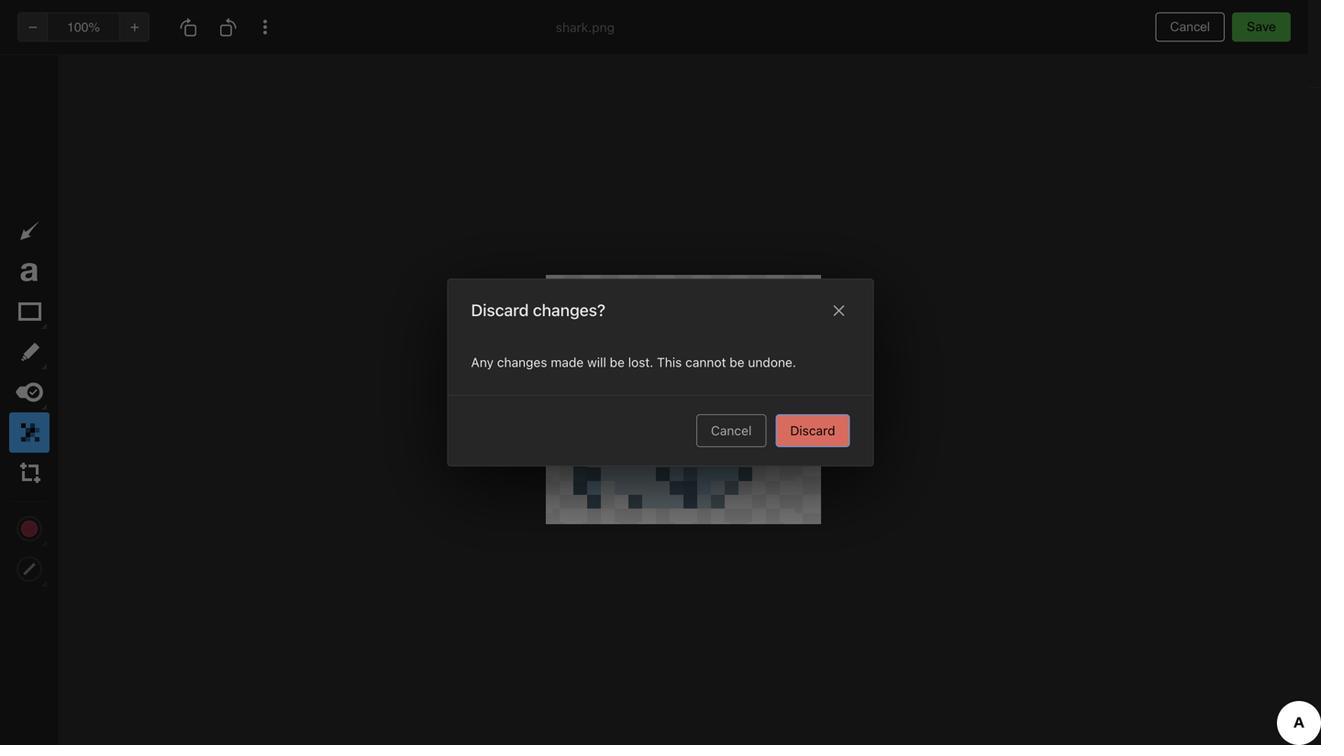 Task type: locate. For each thing, give the bounding box(es) containing it.
lost.
[[628, 355, 653, 370]]

1 horizontal spatial discard
[[790, 423, 835, 439]]

tasks
[[40, 210, 74, 225]]

2 be from the left
[[730, 355, 745, 370]]

0 horizontal spatial discard
[[471, 300, 529, 320]]

tree
[[0, 144, 220, 645]]

with
[[86, 309, 111, 324]]

me
[[114, 309, 132, 324]]

0 horizontal spatial changes
[[497, 355, 547, 370]]

changes right the any on the top
[[497, 355, 547, 370]]

undone.
[[748, 355, 796, 370]]

only
[[1147, 15, 1172, 29]]

changes
[[497, 355, 547, 370], [1224, 721, 1271, 734]]

discard down undone.
[[790, 423, 835, 439]]

discard for discard changes?
[[471, 300, 529, 320]]

discard up the any on the top
[[471, 300, 529, 320]]

cancel button
[[696, 415, 766, 448]]

changes?
[[533, 300, 606, 320]]

share button
[[1210, 7, 1277, 37]]

discard button
[[776, 415, 850, 448]]

made
[[551, 355, 584, 370]]

all
[[1206, 721, 1220, 734]]

0 horizontal spatial be
[[610, 355, 625, 370]]

be right will
[[610, 355, 625, 370]]

1 horizontal spatial be
[[730, 355, 745, 370]]

0 vertical spatial changes
[[497, 355, 547, 370]]

saved
[[1274, 721, 1307, 734]]

shared with me
[[40, 309, 132, 324]]

discard changes?
[[471, 300, 606, 320]]

cancel
[[711, 423, 752, 439]]

discard inside button
[[790, 423, 835, 439]]

1 horizontal spatial changes
[[1224, 721, 1271, 734]]

changes inside note window element
[[1224, 721, 1271, 734]]

1 vertical spatial discard
[[790, 423, 835, 439]]

shared with me link
[[0, 302, 219, 331]]

share
[[1226, 14, 1262, 29]]

None search field
[[24, 53, 196, 86]]

be right cannot
[[730, 355, 745, 370]]

discard
[[471, 300, 529, 320], [790, 423, 835, 439]]

discard for discard
[[790, 423, 835, 439]]

changes right the all
[[1224, 721, 1271, 734]]

0 vertical spatial discard
[[471, 300, 529, 320]]

be
[[610, 355, 625, 370], [730, 355, 745, 370]]

1 vertical spatial changes
[[1224, 721, 1271, 734]]



Task type: describe. For each thing, give the bounding box(es) containing it.
new button
[[11, 96, 209, 129]]

changes for saved
[[1224, 721, 1271, 734]]

will
[[587, 355, 606, 370]]

expand note image
[[233, 11, 255, 33]]

settings image
[[187, 15, 209, 37]]

all changes saved
[[1206, 721, 1307, 734]]

tags button
[[0, 273, 219, 302]]

cannot
[[685, 355, 726, 370]]

any changes made will be lost. this cannot be undone.
[[471, 355, 796, 370]]

1 be from the left
[[610, 355, 625, 370]]

changes for made
[[497, 355, 547, 370]]

you
[[1175, 15, 1195, 29]]

notebooks link
[[0, 243, 219, 273]]

expand tags image
[[5, 280, 19, 295]]

trash link
[[0, 342, 219, 372]]

tags
[[41, 280, 69, 295]]

home link
[[0, 144, 220, 173]]

notes link
[[0, 173, 219, 203]]

notebooks
[[41, 250, 106, 265]]

home
[[40, 151, 75, 166]]

Search text field
[[24, 53, 196, 86]]

only you
[[1147, 15, 1195, 29]]

notes
[[40, 180, 75, 195]]

tree containing home
[[0, 144, 220, 645]]

close image
[[828, 300, 850, 322]]

tasks button
[[0, 203, 219, 232]]

Note Editor text field
[[220, 88, 1321, 708]]

any
[[471, 355, 494, 370]]

note window element
[[220, 0, 1321, 746]]

this
[[657, 355, 682, 370]]

trash
[[40, 349, 73, 364]]

shared
[[40, 309, 82, 324]]

new
[[40, 105, 67, 120]]



Task type: vqa. For each thing, say whether or not it's contained in the screenshot.
the leftmost be
yes



